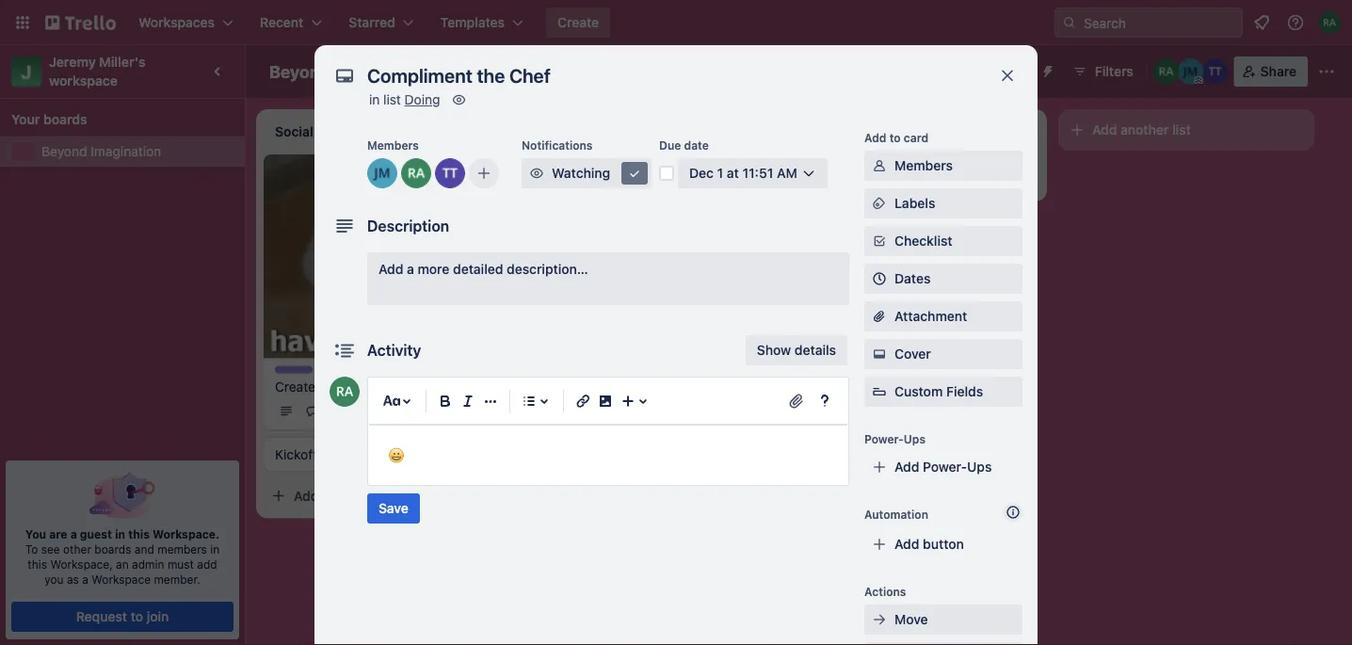 Task type: locate. For each thing, give the bounding box(es) containing it.
terry turtle (terryturtle) image
[[435, 158, 465, 188], [689, 237, 712, 260]]

ruby anderson (rubyanderson7) image
[[1319, 11, 1341, 34], [1154, 58, 1180, 85], [742, 237, 765, 260]]

boards inside your boards with 1 items element
[[43, 112, 87, 127]]

list inside add another list button
[[1173, 122, 1191, 138]]

move link
[[865, 605, 1023, 635]]

a right as
[[82, 573, 88, 586]]

members up jeremy miller (jeremymiller198) image in the left of the page
[[367, 138, 419, 152]]

see
[[41, 543, 60, 556]]

2 horizontal spatial ruby anderson (rubyanderson7) image
[[1319, 11, 1341, 34]]

italic ⌘i image
[[457, 390, 479, 413]]

2 vertical spatial sm image
[[870, 232, 889, 251]]

checklist link
[[865, 226, 1023, 256]]

imagination inside board name text field
[[334, 61, 430, 81]]

0 vertical spatial add a card
[[829, 171, 896, 186]]

power-
[[865, 432, 904, 446], [923, 459, 967, 475]]

terry turtle (terryturtle) image down thinking link
[[689, 237, 712, 260]]

1 vertical spatial boards
[[94, 543, 131, 556]]

sm image inside watching button
[[527, 164, 546, 183]]

0 vertical spatial boards
[[43, 112, 87, 127]]

at
[[727, 165, 739, 181]]

add a card down kickoff meeting
[[294, 488, 361, 503]]

sm image left labels
[[870, 194, 889, 213]]

kickoff meeting link
[[275, 445, 494, 464]]

watching button
[[522, 158, 652, 188]]

create for create
[[558, 15, 599, 30]]

your boards
[[11, 112, 87, 127]]

show details
[[757, 342, 836, 358]]

0 horizontal spatial add a card
[[294, 488, 361, 503]]

search image
[[1062, 15, 1078, 30]]

1 horizontal spatial this
[[128, 527, 150, 541]]

sm image inside cover "link"
[[870, 345, 889, 364]]

0 horizontal spatial add a card button
[[264, 481, 475, 511]]

create instagram link
[[275, 377, 494, 396]]

more
[[418, 261, 450, 277]]

cover
[[895, 346, 931, 362]]

sm image left the mark due date as complete option
[[625, 164, 644, 183]]

1 vertical spatial power-
[[923, 459, 967, 475]]

board link
[[511, 57, 591, 87]]

to up members link in the top right of the page
[[890, 131, 901, 144]]

0 vertical spatial beyond
[[269, 61, 330, 81]]

sm image down actions
[[870, 610, 889, 629]]

list right another
[[1173, 122, 1191, 138]]

0 horizontal spatial power-
[[865, 432, 904, 446]]

add a card down dec 1 option
[[561, 284, 628, 300]]

lists image
[[518, 390, 541, 413]]

request to join button
[[11, 602, 233, 632]]

1 vertical spatial to
[[131, 609, 143, 624]]

1 horizontal spatial to
[[890, 131, 901, 144]]

2 vertical spatial ruby anderson (rubyanderson7) image
[[742, 237, 765, 260]]

boards right your
[[43, 112, 87, 127]]

this down to
[[28, 558, 47, 571]]

add power-ups link
[[865, 452, 1023, 482]]

1 horizontal spatial power-
[[923, 459, 967, 475]]

2 vertical spatial add a card button
[[264, 481, 475, 511]]

1 vertical spatial dec
[[592, 242, 613, 255]]

power-ups
[[865, 432, 926, 446]]

thoughts thinking
[[543, 163, 595, 190]]

sm image down star or unstar board image
[[450, 90, 469, 109]]

1 vertical spatial create
[[275, 379, 315, 394]]

11:51
[[743, 165, 774, 181]]

0 horizontal spatial terry turtle (terryturtle) image
[[475, 400, 497, 422]]

2 horizontal spatial add a card
[[829, 171, 896, 186]]

dec inside option
[[592, 242, 613, 255]]

attachment button
[[865, 301, 1023, 332]]

1 vertical spatial ruby anderson (rubyanderson7) image
[[1154, 58, 1180, 85]]

terry turtle (terryturtle) image right bold ⌘b icon
[[475, 400, 497, 422]]

a down kickoff meeting
[[322, 488, 330, 503]]

request
[[76, 609, 127, 624]]

sm image down notifications
[[527, 164, 546, 183]]

:grinning: image
[[388, 447, 405, 464], [388, 447, 405, 464]]

beyond
[[269, 61, 330, 81], [41, 144, 87, 159]]

sm image inside members link
[[870, 156, 889, 175]]

beyond imagination
[[269, 61, 430, 81], [41, 144, 161, 159]]

1 vertical spatial list
[[1173, 122, 1191, 138]]

details
[[795, 342, 836, 358]]

in
[[369, 92, 380, 107], [115, 527, 125, 541], [210, 543, 220, 556]]

imagination down your boards with 1 items element
[[91, 144, 161, 159]]

1 vertical spatial add a card button
[[531, 277, 742, 307]]

dec down thinking
[[592, 242, 613, 255]]

this up and
[[128, 527, 150, 541]]

admin
[[132, 558, 164, 571]]

0 vertical spatial to
[[890, 131, 901, 144]]

add a card for the add a card "button" corresponding to create from template… icon
[[294, 488, 361, 503]]

1 horizontal spatial sm image
[[527, 164, 546, 183]]

beyond imagination inside board name text field
[[269, 61, 430, 81]]

1 left at
[[717, 165, 724, 181]]

thoughts
[[543, 163, 594, 176]]

an
[[116, 558, 129, 571]]

bold ⌘b image
[[434, 390, 457, 413]]

beyond imagination down your boards with 1 items element
[[41, 144, 161, 159]]

sm image
[[870, 156, 889, 175], [625, 164, 644, 183], [870, 194, 889, 213], [870, 345, 889, 364], [870, 610, 889, 629]]

workspace,
[[50, 558, 113, 571]]

add a card button for create from template… icon
[[264, 481, 475, 511]]

1 horizontal spatial add a card
[[561, 284, 628, 300]]

0 horizontal spatial sm image
[[450, 90, 469, 109]]

0 vertical spatial add a card button
[[799, 164, 1010, 194]]

1 vertical spatial terry turtle (terryturtle) image
[[475, 400, 497, 422]]

this
[[128, 527, 150, 541], [28, 558, 47, 571]]

0 vertical spatial jeremy miller (jeremymiller198) image
[[1178, 58, 1204, 85]]

sm image inside move link
[[870, 610, 889, 629]]

back to home image
[[45, 8, 116, 38]]

1 vertical spatial jeremy miller (jeremymiller198) image
[[716, 237, 738, 260]]

boards up an
[[94, 543, 131, 556]]

create down "color: purple, title: none" icon
[[275, 379, 315, 394]]

1 horizontal spatial members
[[895, 158, 953, 173]]

list left the doing link
[[383, 92, 401, 107]]

2 vertical spatial add a card
[[294, 488, 361, 503]]

1 horizontal spatial dec
[[689, 165, 714, 181]]

1 horizontal spatial in
[[210, 543, 220, 556]]

0 horizontal spatial this
[[28, 558, 47, 571]]

add left another
[[1093, 122, 1118, 138]]

dec 1
[[592, 242, 621, 255]]

add
[[197, 558, 217, 571]]

boards inside you are a guest in this workspace. to see other boards and members in this workspace, an admin must add you as a workspace member.
[[94, 543, 131, 556]]

members
[[157, 543, 207, 556]]

a right am
[[857, 171, 865, 186]]

jeremy miller's workspace
[[49, 54, 149, 89]]

add another list
[[1093, 122, 1191, 138]]

card down meeting on the bottom left of page
[[333, 488, 361, 503]]

you are a guest in this workspace. to see other boards and members in this workspace, an admin must add you as a workspace member.
[[25, 527, 220, 586]]

None text field
[[358, 58, 980, 92]]

to inside button
[[131, 609, 143, 624]]

1 vertical spatial terry turtle (terryturtle) image
[[689, 237, 712, 260]]

sm image down add to card
[[870, 156, 889, 175]]

add down automation
[[895, 536, 920, 552]]

a inside add a more detailed description… link
[[407, 261, 414, 277]]

1 vertical spatial ruby anderson (rubyanderson7) image
[[330, 377, 360, 407]]

0 horizontal spatial boards
[[43, 112, 87, 127]]

ups
[[904, 432, 926, 446], [967, 459, 992, 475]]

1 inside the "dec 1 at 11:51 am" button
[[717, 165, 724, 181]]

beyond imagination up in list doing
[[269, 61, 430, 81]]

add a card button down dec 1
[[531, 277, 742, 307]]

0 horizontal spatial members
[[367, 138, 419, 152]]

your boards with 1 items element
[[11, 108, 224, 131]]

show menu image
[[1318, 62, 1337, 81]]

ruby anderson (rubyanderson7) image right jeremy miller (jeremymiller198) image in the left of the page
[[401, 158, 431, 188]]

0 vertical spatial in
[[369, 92, 380, 107]]

show details link
[[746, 335, 848, 365]]

power- down power-ups
[[923, 459, 967, 475]]

star or unstar board image
[[451, 64, 466, 79]]

0 horizontal spatial imagination
[[91, 144, 161, 159]]

guest
[[80, 527, 112, 541]]

to left join
[[131, 609, 143, 624]]

terry turtle (terryturtle) image left 'add members to card' icon
[[435, 158, 465, 188]]

1 horizontal spatial terry turtle (terryturtle) image
[[1203, 58, 1229, 85]]

1 horizontal spatial create
[[558, 15, 599, 30]]

add power-ups
[[895, 459, 992, 475]]

imagination
[[334, 61, 430, 81], [91, 144, 161, 159]]

add members to card image
[[477, 164, 492, 183]]

dec down date
[[689, 165, 714, 181]]

ups up 'add power-ups'
[[904, 432, 926, 446]]

1 vertical spatial add a card
[[561, 284, 628, 300]]

sm image left cover on the bottom right
[[870, 345, 889, 364]]

detailed
[[453, 261, 503, 277]]

a
[[857, 171, 865, 186], [407, 261, 414, 277], [590, 284, 597, 300], [322, 488, 330, 503], [70, 527, 77, 541], [82, 573, 88, 586]]

add
[[1093, 122, 1118, 138], [865, 131, 887, 144], [829, 171, 854, 186], [379, 261, 404, 277], [561, 284, 586, 300], [895, 459, 920, 475], [294, 488, 319, 503], [895, 536, 920, 552]]

2 horizontal spatial in
[[369, 92, 380, 107]]

add a card button up labels
[[799, 164, 1010, 194]]

create up board
[[558, 15, 599, 30]]

0 horizontal spatial jeremy miller (jeremymiller198) image
[[716, 237, 738, 260]]

Dec 1 checkbox
[[569, 237, 627, 260]]

in up add
[[210, 543, 220, 556]]

add a card down add to card
[[829, 171, 896, 186]]

0 vertical spatial create
[[558, 15, 599, 30]]

ruby anderson (rubyanderson7) image down search field
[[1154, 58, 1180, 85]]

sm image for members
[[870, 156, 889, 175]]

0 horizontal spatial in
[[115, 527, 125, 541]]

0 vertical spatial ups
[[904, 432, 926, 446]]

labels
[[895, 195, 936, 211]]

1 down thinking link
[[616, 242, 621, 255]]

1 horizontal spatial boards
[[94, 543, 131, 556]]

card down dec 1
[[601, 284, 628, 300]]

0 vertical spatial imagination
[[334, 61, 430, 81]]

jeremy miller (jeremymiller198) image down at
[[716, 237, 738, 260]]

create inside button
[[558, 15, 599, 30]]

cover link
[[865, 339, 1023, 369]]

ups down the fields
[[967, 459, 992, 475]]

as
[[67, 573, 79, 586]]

0 horizontal spatial create
[[275, 379, 315, 394]]

other
[[63, 543, 91, 556]]

ruby anderson (rubyanderson7) image
[[401, 158, 431, 188], [330, 377, 360, 407]]

members up labels
[[895, 158, 953, 173]]

card
[[904, 131, 929, 144], [868, 171, 896, 186], [601, 284, 628, 300], [333, 488, 361, 503]]

sm image for cover
[[870, 345, 889, 364]]

custom
[[895, 384, 943, 399]]

1 horizontal spatial beyond imagination
[[269, 61, 430, 81]]

and
[[135, 543, 154, 556]]

0 vertical spatial dec
[[689, 165, 714, 181]]

1 vertical spatial ups
[[967, 459, 992, 475]]

another
[[1121, 122, 1169, 138]]

power ups image
[[1007, 64, 1022, 79]]

sm image
[[450, 90, 469, 109], [527, 164, 546, 183], [870, 232, 889, 251]]

sm image inside "checklist" link
[[870, 232, 889, 251]]

add a card button
[[799, 164, 1010, 194], [531, 277, 742, 307], [264, 481, 475, 511]]

show
[[757, 342, 791, 358]]

0 vertical spatial members
[[367, 138, 419, 152]]

1 vertical spatial sm image
[[527, 164, 546, 183]]

add a card button down kickoff meeting link
[[264, 481, 475, 511]]

dec inside button
[[689, 165, 714, 181]]

workspace visible image
[[485, 64, 500, 79]]

0 horizontal spatial dec
[[592, 242, 613, 255]]

0 vertical spatial this
[[128, 527, 150, 541]]

card up labels
[[868, 171, 896, 186]]

jeremy miller (jeremymiller198) image down search field
[[1178, 58, 1204, 85]]

1 horizontal spatial add a card button
[[531, 277, 742, 307]]

a left "more"
[[407, 261, 414, 277]]

you
[[25, 527, 46, 541]]

in down board name text field at the left top
[[369, 92, 380, 107]]

1 horizontal spatial list
[[1173, 122, 1191, 138]]

button
[[923, 536, 964, 552]]

add down kickoff
[[294, 488, 319, 503]]

0 vertical spatial terry turtle (terryturtle) image
[[435, 158, 465, 188]]

2 horizontal spatial sm image
[[870, 232, 889, 251]]

1 horizontal spatial imagination
[[334, 61, 430, 81]]

ruby anderson (rubyanderson7) image left the text styles image
[[330, 377, 360, 407]]

power- down custom at bottom right
[[865, 432, 904, 446]]

members
[[367, 138, 419, 152], [895, 158, 953, 173]]

your
[[11, 112, 40, 127]]

jeremy miller (jeremymiller198) image
[[1178, 58, 1204, 85], [716, 237, 738, 260]]

0 horizontal spatial beyond
[[41, 144, 87, 159]]

2 horizontal spatial add a card button
[[799, 164, 1010, 194]]

Main content area, start typing to enter text. text field
[[388, 443, 829, 465]]

terry turtle (terryturtle) image
[[1203, 58, 1229, 85], [475, 400, 497, 422]]

0 horizontal spatial to
[[131, 609, 143, 624]]

1 vertical spatial beyond
[[41, 144, 87, 159]]

0 vertical spatial beyond imagination
[[269, 61, 430, 81]]

description…
[[507, 261, 588, 277]]

terry turtle (terryturtle) image left share button
[[1203, 58, 1229, 85]]

ruby anderson (rubyanderson7) image down the "dec 1 at 11:51 am" button
[[742, 237, 765, 260]]

sm image inside 'labels' link
[[870, 194, 889, 213]]

2 vertical spatial in
[[210, 543, 220, 556]]

0 vertical spatial terry turtle (terryturtle) image
[[1203, 58, 1229, 85]]

0 horizontal spatial terry turtle (terryturtle) image
[[435, 158, 465, 188]]

dec 1 at 11:51 am button
[[678, 158, 828, 188]]

to for card
[[890, 131, 901, 144]]

ruby anderson (rubyanderson7) image right open information menu icon
[[1319, 11, 1341, 34]]

0 horizontal spatial list
[[383, 92, 401, 107]]

1 vertical spatial imagination
[[91, 144, 161, 159]]

thinking link
[[543, 173, 761, 192]]

boards
[[43, 112, 87, 127], [94, 543, 131, 556]]

1 horizontal spatial beyond
[[269, 61, 330, 81]]

add left "more"
[[379, 261, 404, 277]]

0 vertical spatial ruby anderson (rubyanderson7) image
[[401, 158, 431, 188]]

add inside button
[[1093, 122, 1118, 138]]

imagination up in list doing
[[334, 61, 430, 81]]

members link
[[865, 151, 1023, 181]]

0 horizontal spatial beyond imagination
[[41, 144, 161, 159]]

to for join
[[131, 609, 143, 624]]

0 vertical spatial ruby anderson (rubyanderson7) image
[[1319, 11, 1341, 34]]

1 horizontal spatial ruby anderson (rubyanderson7) image
[[1154, 58, 1180, 85]]

in right guest
[[115, 527, 125, 541]]

sm image left the checklist
[[870, 232, 889, 251]]

add down power-ups
[[895, 459, 920, 475]]

to
[[890, 131, 901, 144], [131, 609, 143, 624]]



Task type: vqa. For each thing, say whether or not it's contained in the screenshot.
Add a card Button
yes



Task type: describe. For each thing, give the bounding box(es) containing it.
more formatting image
[[479, 390, 502, 413]]

filters button
[[1067, 57, 1139, 87]]

card for the add a card "button" corresponding to create from template… icon
[[333, 488, 361, 503]]

create from template… image
[[482, 488, 497, 503]]

0 vertical spatial list
[[383, 92, 401, 107]]

open information menu image
[[1287, 13, 1305, 32]]

fields
[[947, 384, 983, 399]]

workspace
[[92, 573, 151, 586]]

notifications
[[522, 138, 593, 152]]

instagram
[[319, 379, 380, 394]]

checklist
[[895, 233, 953, 249]]

link image
[[572, 390, 594, 413]]

add right am
[[829, 171, 854, 186]]

share button
[[1235, 57, 1308, 87]]

doing link
[[405, 92, 440, 107]]

you
[[45, 573, 64, 586]]

Mark due date as complete checkbox
[[659, 166, 674, 181]]

1 inside dec 1 option
[[616, 242, 621, 255]]

doing
[[405, 92, 440, 107]]

sm image for watching
[[527, 164, 546, 183]]

add to card
[[865, 131, 929, 144]]

add a more detailed description…
[[379, 261, 588, 277]]

kickoff
[[275, 446, 318, 462]]

am
[[777, 165, 798, 181]]

add a card for the middle the add a card "button"
[[561, 284, 628, 300]]

join
[[147, 609, 169, 624]]

j
[[21, 60, 32, 82]]

must
[[168, 558, 194, 571]]

color: bold red, title: "thoughts" element
[[543, 162, 594, 176]]

create from template… image
[[1017, 171, 1032, 186]]

meeting
[[321, 446, 370, 462]]

add a card for the add a card "button" related to create from template… image
[[829, 171, 896, 186]]

add a card button for create from template… image
[[799, 164, 1010, 194]]

Search field
[[1078, 8, 1242, 37]]

add button
[[895, 536, 964, 552]]

1 vertical spatial this
[[28, 558, 47, 571]]

move
[[895, 612, 928, 627]]

custom fields button
[[865, 382, 1023, 401]]

Board name text field
[[260, 57, 439, 87]]

primary element
[[0, 0, 1353, 45]]

1 horizontal spatial jeremy miller (jeremymiller198) image
[[1178, 58, 1204, 85]]

custom fields
[[895, 384, 983, 399]]

miller's
[[99, 54, 146, 70]]

0 vertical spatial sm image
[[450, 90, 469, 109]]

actions
[[865, 585, 907, 598]]

card up members link in the top right of the page
[[904, 131, 929, 144]]

card for the middle the add a card "button"
[[601, 284, 628, 300]]

due date
[[659, 138, 709, 152]]

open help dialog image
[[814, 390, 836, 413]]

0 vertical spatial power-
[[865, 432, 904, 446]]

imagination inside beyond imagination link
[[91, 144, 161, 159]]

save
[[379, 501, 409, 516]]

0 horizontal spatial ruby anderson (rubyanderson7) image
[[330, 377, 360, 407]]

beyond inside board name text field
[[269, 61, 330, 81]]

activity
[[367, 341, 421, 359]]

card for the add a card "button" related to create from template… image
[[868, 171, 896, 186]]

workspace
[[49, 73, 118, 89]]

description
[[367, 217, 449, 235]]

1 horizontal spatial ruby anderson (rubyanderson7) image
[[401, 158, 431, 188]]

jeremy miller (jeremymiller198) image
[[367, 158, 397, 188]]

due
[[659, 138, 681, 152]]

1 vertical spatial in
[[115, 527, 125, 541]]

1 horizontal spatial terry turtle (terryturtle) image
[[689, 237, 712, 260]]

sm image inside watching button
[[625, 164, 644, 183]]

automation
[[865, 508, 929, 521]]

add up members link in the top right of the page
[[865, 131, 887, 144]]

0 notifications image
[[1251, 11, 1273, 34]]

1 horizontal spatial ups
[[967, 459, 992, 475]]

dec for dec 1
[[592, 242, 613, 255]]

add a more detailed description… link
[[367, 252, 850, 305]]

1 down create instagram
[[324, 404, 329, 418]]

automation image
[[1033, 57, 1059, 83]]

member.
[[154, 573, 200, 586]]

thinking
[[543, 175, 595, 190]]

1 vertical spatial beyond imagination
[[41, 144, 161, 159]]

board
[[543, 64, 580, 79]]

add down "description…"
[[561, 284, 586, 300]]

dates
[[895, 271, 931, 286]]

add inside 'button'
[[895, 536, 920, 552]]

color: purple, title: none image
[[275, 366, 313, 373]]

watching
[[552, 165, 611, 181]]

add another list button
[[1059, 109, 1315, 151]]

filters
[[1095, 64, 1134, 79]]

editor toolbar toolbar
[[377, 386, 840, 416]]

request to join
[[76, 609, 169, 624]]

create button
[[546, 8, 611, 38]]

are
[[49, 527, 67, 541]]

sm image for move
[[870, 610, 889, 629]]

labels link
[[865, 188, 1023, 219]]

dates button
[[865, 264, 1023, 294]]

0 horizontal spatial ruby anderson (rubyanderson7) image
[[742, 237, 765, 260]]

create instagram
[[275, 379, 380, 394]]

workspace.
[[153, 527, 220, 541]]

attachment
[[895, 308, 968, 324]]

date
[[684, 138, 709, 152]]

a down dec 1 option
[[590, 284, 597, 300]]

share
[[1261, 64, 1297, 79]]

sm image for labels
[[870, 194, 889, 213]]

save button
[[367, 494, 420, 524]]

1 down instagram
[[361, 404, 367, 418]]

1 vertical spatial members
[[895, 158, 953, 173]]

dec for dec 1 at 11:51 am
[[689, 165, 714, 181]]

in list doing
[[369, 92, 440, 107]]

image image
[[594, 390, 617, 413]]

to
[[25, 543, 38, 556]]

a right are
[[70, 527, 77, 541]]

beyond imagination link
[[41, 142, 234, 161]]

kickoff meeting
[[275, 446, 370, 462]]

text styles image
[[381, 390, 403, 413]]

attach and insert link image
[[787, 392, 806, 411]]

0 horizontal spatial ups
[[904, 432, 926, 446]]

jeremy
[[49, 54, 96, 70]]

sm image for checklist
[[870, 232, 889, 251]]

create for create instagram
[[275, 379, 315, 394]]



